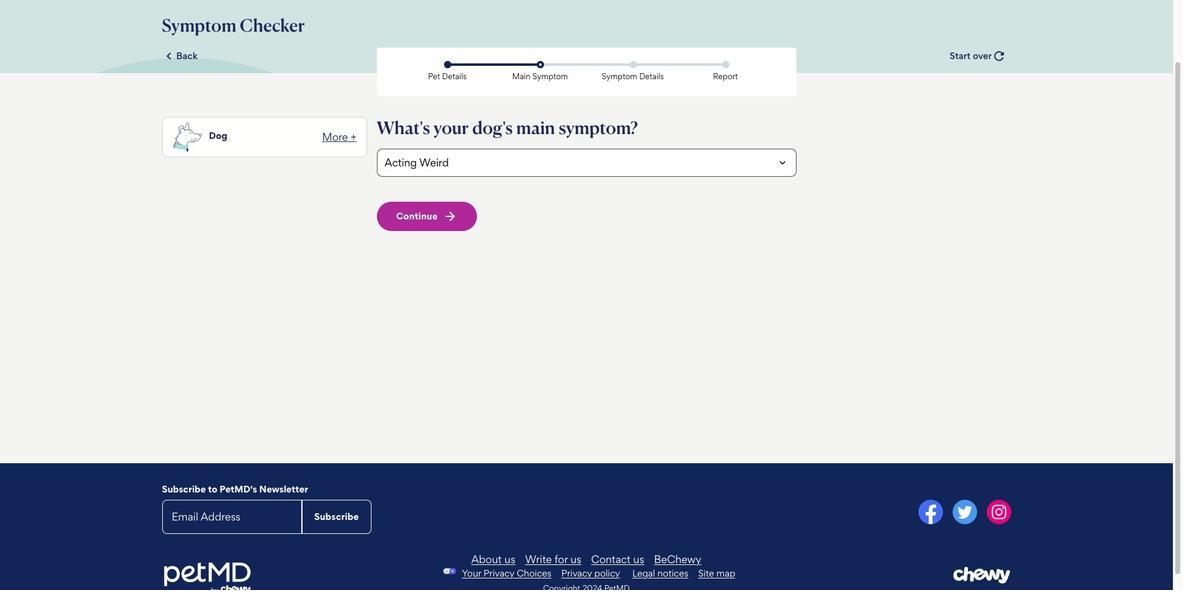 Task type: locate. For each thing, give the bounding box(es) containing it.
dog's
[[472, 117, 513, 138]]

privacy inside privacy policy 'link'
[[561, 568, 592, 580]]

1 horizontal spatial subscribe
[[314, 511, 359, 523]]

None text field
[[377, 150, 796, 176]]

2 horizontal spatial symptom
[[602, 71, 637, 81]]

symptom details
[[602, 71, 664, 81]]

1 horizontal spatial privacy
[[561, 568, 592, 580]]

your
[[462, 568, 481, 580]]

us right for
[[571, 553, 582, 566]]

back link
[[162, 49, 198, 64]]

1 us from the left
[[505, 553, 516, 566]]

start over link
[[950, 49, 1007, 64]]

0 horizontal spatial symptom
[[162, 15, 236, 36]]

us up the your privacy choices
[[505, 553, 516, 566]]

newsletter
[[259, 484, 308, 495]]

symptom right main
[[533, 71, 568, 81]]

1 horizontal spatial details
[[639, 71, 664, 81]]

contact us link
[[591, 553, 644, 566]]

us up 'legal' on the right bottom of the page
[[633, 553, 644, 566]]

report
[[713, 71, 738, 81]]

privacy down about petmd "element"
[[561, 568, 592, 580]]

my privacy choices image
[[438, 569, 462, 575]]

0 vertical spatial subscribe
[[162, 484, 206, 495]]

1 horizontal spatial us
[[571, 553, 582, 566]]

subscribe
[[162, 484, 206, 495], [314, 511, 359, 523]]

0 horizontal spatial subscribe
[[162, 484, 206, 495]]

symptom up symptom? at top
[[602, 71, 637, 81]]

legal element
[[632, 568, 736, 580]]

continue
[[396, 211, 438, 222]]

about us
[[472, 553, 516, 566]]

bechewy
[[654, 553, 702, 566]]

your privacy choices
[[462, 568, 552, 580]]

subscribe to petmd's newsletter
[[162, 484, 308, 495]]

2 horizontal spatial us
[[633, 553, 644, 566]]

continue button
[[377, 202, 477, 231]]

subscribe for subscribe to petmd's newsletter
[[162, 484, 206, 495]]

details
[[442, 71, 467, 81], [639, 71, 664, 81]]

checker
[[240, 15, 305, 36]]

symptom up 'back'
[[162, 15, 236, 36]]

0 horizontal spatial us
[[505, 553, 516, 566]]

petmd home image
[[162, 562, 252, 591]]

notices
[[658, 568, 689, 580]]

3 us from the left
[[633, 553, 644, 566]]

0 horizontal spatial privacy
[[484, 568, 514, 580]]

pet details
[[428, 71, 467, 81]]

twitter image
[[953, 500, 977, 525]]

None email field
[[162, 500, 302, 534]]

about petmd element
[[305, 553, 868, 566]]

what's
[[377, 117, 430, 138]]

privacy
[[484, 568, 514, 580], [561, 568, 592, 580]]

1 details from the left
[[442, 71, 467, 81]]

main
[[512, 71, 531, 81]]

us for contact us
[[633, 553, 644, 566]]

privacy down about us
[[484, 568, 514, 580]]

0 horizontal spatial details
[[442, 71, 467, 81]]

legal
[[632, 568, 655, 580]]

list containing pet details
[[401, 71, 772, 88]]

site
[[698, 568, 714, 580]]

subscribe inside subscribe button
[[314, 511, 359, 523]]

pet
[[428, 71, 440, 81]]

legal notices
[[632, 568, 689, 580]]

start over
[[950, 50, 992, 62]]

main symptom
[[512, 71, 568, 81]]

2 privacy from the left
[[561, 568, 592, 580]]

dog
[[209, 130, 227, 142]]

symptom
[[162, 15, 236, 36], [533, 71, 568, 81], [602, 71, 637, 81]]

1 vertical spatial subscribe
[[314, 511, 359, 523]]

2 details from the left
[[639, 71, 664, 81]]

list
[[401, 71, 772, 88]]

1 privacy from the left
[[484, 568, 514, 580]]

us
[[505, 553, 516, 566], [571, 553, 582, 566], [633, 553, 644, 566]]



Task type: describe. For each thing, give the bounding box(es) containing it.
write for us link
[[525, 553, 582, 566]]

details for symptom details
[[639, 71, 664, 81]]

write for us
[[525, 553, 582, 566]]

what's your dog's main symptom?
[[377, 117, 638, 138]]

about us link
[[472, 553, 516, 566]]

over
[[973, 50, 992, 62]]

policy
[[595, 568, 620, 580]]

subscribe for subscribe
[[314, 511, 359, 523]]

symptom for symptom checker
[[162, 15, 236, 36]]

your privacy choices link
[[462, 568, 552, 580]]

1 horizontal spatial symptom
[[533, 71, 568, 81]]

to
[[208, 484, 217, 495]]

instagram image
[[987, 500, 1011, 525]]

site map link
[[698, 568, 736, 580]]

for
[[555, 553, 568, 566]]

privacy policy link
[[561, 568, 620, 580]]

symptom?
[[559, 117, 638, 138]]

symptom checker
[[162, 15, 305, 36]]

facebook image
[[919, 500, 943, 525]]

privacy policy
[[561, 568, 620, 580]]

us for about us
[[505, 553, 516, 566]]

bechewy link
[[654, 553, 702, 566]]

legal notices link
[[632, 568, 689, 580]]

more
[[322, 131, 348, 143]]

choices
[[517, 568, 552, 580]]

details for pet details
[[442, 71, 467, 81]]

site map
[[698, 568, 736, 580]]

privacy inside your privacy choices link
[[484, 568, 514, 580]]

write
[[525, 553, 552, 566]]

subscribe button
[[302, 500, 371, 534]]

map
[[717, 568, 736, 580]]

more +
[[322, 131, 357, 143]]

about
[[472, 553, 502, 566]]

back
[[176, 50, 198, 62]]

social element
[[591, 500, 1011, 527]]

contact
[[591, 553, 631, 566]]

chewy logo image
[[953, 567, 1011, 584]]

+
[[351, 131, 357, 143]]

start
[[950, 50, 971, 62]]

2 us from the left
[[571, 553, 582, 566]]

your
[[434, 117, 469, 138]]

main
[[517, 117, 555, 138]]

privacy element
[[438, 568, 620, 580]]

petmd's
[[220, 484, 257, 495]]

contact us
[[591, 553, 644, 566]]

symptom for symptom details
[[602, 71, 637, 81]]



Task type: vqa. For each thing, say whether or not it's contained in the screenshot.
what is rat boggling?
no



